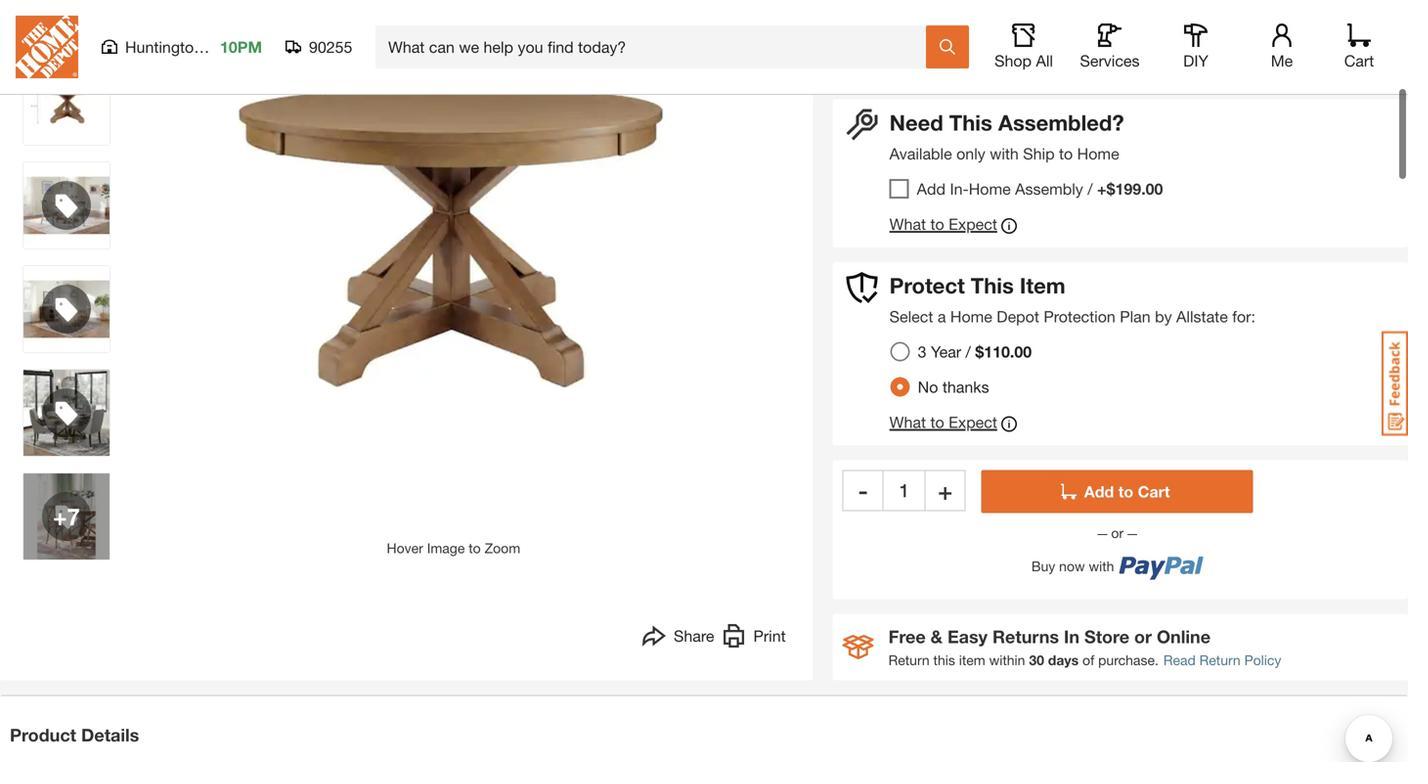 Task type: vqa. For each thing, say whether or not it's contained in the screenshot.
Print at the bottom of the page
yes



Task type: locate. For each thing, give the bounding box(es) containing it.
days
[[1048, 652, 1079, 668]]

1 horizontal spatial with
[[1089, 558, 1115, 574]]

add up buy now with button
[[1085, 482, 1114, 501]]

1 vertical spatial add
[[1085, 482, 1114, 501]]

cart link
[[1338, 23, 1381, 70]]

what
[[890, 215, 926, 233], [890, 413, 926, 431]]

cart inside add to cart button
[[1138, 482, 1170, 501]]

read return policy link
[[1164, 650, 1282, 670]]

cart up buy now with button
[[1138, 482, 1170, 501]]

huntington park
[[125, 38, 239, 56]]

free button
[[1022, 0, 1190, 65]]

1 vertical spatial with
[[1089, 558, 1115, 574]]

option group
[[883, 334, 1048, 404]]

0 vertical spatial what to expect button
[[890, 214, 1017, 238]]

allstate
[[1177, 307, 1228, 326]]

what to expect button down in-
[[890, 214, 1017, 238]]

1 vertical spatial expect
[[949, 413, 998, 431]]

what for protect this item
[[890, 413, 926, 431]]

3 year / $110.00
[[918, 342, 1032, 361]]

0 horizontal spatial return
[[889, 652, 930, 668]]

me
[[1271, 51, 1293, 70]]

1 horizontal spatial /
[[1088, 179, 1093, 198]]

easy
[[948, 626, 988, 647]]

1 horizontal spatial cart
[[1345, 51, 1375, 70]]

what to expect for protect
[[890, 413, 998, 431]]

print button
[[722, 624, 786, 653]]

0 vertical spatial what to expect
[[890, 215, 998, 233]]

policy
[[1245, 652, 1282, 668]]

what to expect
[[890, 215, 998, 233], [890, 413, 998, 431]]

cart
[[1345, 51, 1375, 70], [1138, 482, 1170, 501]]

of
[[1083, 652, 1095, 668]]

1 horizontal spatial return
[[1200, 652, 1241, 668]]

with right now
[[1089, 558, 1115, 574]]

return right read
[[1200, 652, 1241, 668]]

with inside need this assembled? available only with ship to home
[[990, 144, 1019, 163]]

0 horizontal spatial or
[[1108, 525, 1128, 541]]

zoom
[[485, 540, 521, 556]]

home down only
[[969, 179, 1011, 198]]

no thanks
[[918, 377, 990, 396]]

/ left +$
[[1088, 179, 1093, 198]]

0 horizontal spatial cart
[[1138, 482, 1170, 501]]

0 vertical spatial home
[[1078, 144, 1120, 163]]

need this assembled? available only with ship to home
[[890, 109, 1124, 163]]

patina home decorators collection kitchen dining tables dp18019 r54 p a0 hotspot.1 image
[[23, 266, 110, 352]]

this for item
[[971, 272, 1014, 298]]

expect down in-
[[949, 215, 998, 233]]

cart inside cart 'link'
[[1345, 51, 1375, 70]]

services button
[[1079, 23, 1142, 70]]

1 vertical spatial /
[[966, 342, 971, 361]]

home right a
[[951, 307, 993, 326]]

to
[[1059, 144, 1073, 163], [931, 215, 945, 233], [931, 413, 945, 431], [1119, 482, 1134, 501], [469, 540, 481, 556]]

with
[[990, 144, 1019, 163], [1089, 558, 1115, 574]]

by
[[1155, 307, 1172, 326]]

add inside button
[[1085, 482, 1114, 501]]

what up protect at the top right of page
[[890, 215, 926, 233]]

2 what from the top
[[890, 413, 926, 431]]

what to expect down no thanks
[[890, 413, 998, 431]]

2 what to expect button from the top
[[890, 412, 1017, 436]]

add left in-
[[917, 179, 946, 198]]

&
[[931, 626, 943, 647]]

with right only
[[990, 144, 1019, 163]]

2 what to expect from the top
[[890, 413, 998, 431]]

patina home decorators collection kitchen dining tables dp18019 r54 p 64.0 image
[[23, 0, 110, 41]]

purchase.
[[1099, 652, 1159, 668]]

0 vertical spatial with
[[990, 144, 1019, 163]]

what to expect button for need
[[890, 214, 1017, 238]]

feedback link image
[[1382, 331, 1409, 436]]

0 vertical spatial expect
[[949, 215, 998, 233]]

this
[[934, 652, 956, 668]]

cart right me
[[1345, 51, 1375, 70]]

option group containing 3 year /
[[883, 334, 1048, 404]]

0 vertical spatial or
[[1108, 525, 1128, 541]]

expect down thanks
[[949, 413, 998, 431]]

return
[[889, 652, 930, 668], [1200, 652, 1241, 668]]

what down no
[[890, 413, 926, 431]]

shop all
[[995, 51, 1053, 70]]

free & easy returns in store or online return this item within 30 days of purchase. read return policy
[[889, 626, 1282, 668]]

or up buy now with button
[[1108, 525, 1128, 541]]

free
[[1033, 36, 1068, 52]]

what to expect button down no thanks
[[890, 412, 1017, 436]]

item
[[959, 652, 986, 668]]

buy
[[1032, 558, 1056, 574]]

or up 'purchase.'
[[1135, 626, 1152, 647]]

home
[[1078, 144, 1120, 163], [969, 179, 1011, 198], [951, 307, 993, 326]]

90255
[[309, 38, 353, 56]]

1 vertical spatial what
[[890, 413, 926, 431]]

30
[[1029, 652, 1045, 668]]

0 vertical spatial this
[[950, 109, 993, 135]]

details
[[81, 724, 139, 745]]

year
[[931, 342, 962, 361]]

this inside protect this item select a home depot protection plan by allstate for:
[[971, 272, 1014, 298]]

this
[[950, 109, 993, 135], [971, 272, 1014, 298]]

1 what to expect from the top
[[890, 215, 998, 233]]

patina home decorators collection kitchen dining tables dp18019 r54 p 1f hotspot.3 image
[[23, 473, 110, 559]]

/
[[1088, 179, 1093, 198], [966, 342, 971, 361]]

0 vertical spatial what
[[890, 215, 926, 233]]

to right the ship
[[1059, 144, 1073, 163]]

need
[[890, 109, 944, 135]]

1 horizontal spatial or
[[1135, 626, 1152, 647]]

protect
[[890, 272, 965, 298]]

1 what to expect button from the top
[[890, 214, 1017, 238]]

+
[[939, 476, 953, 504], [53, 502, 67, 530]]

0 horizontal spatial with
[[990, 144, 1019, 163]]

/ inside option group
[[966, 342, 971, 361]]

+ inside "button"
[[939, 476, 953, 504]]

0 horizontal spatial add
[[917, 179, 946, 198]]

90255 button
[[286, 37, 353, 57]]

1 vertical spatial what to expect
[[890, 413, 998, 431]]

return down free at right bottom
[[889, 652, 930, 668]]

+ for +
[[939, 476, 953, 504]]

ship
[[1023, 144, 1055, 163]]

what to expect for need
[[890, 215, 998, 233]]

home up +$
[[1078, 144, 1120, 163]]

now
[[1060, 558, 1085, 574]]

+ button
[[925, 470, 966, 511]]

hover image to zoom
[[387, 540, 521, 556]]

home inside protect this item select a home depot protection plan by allstate for:
[[951, 307, 993, 326]]

1 vertical spatial cart
[[1138, 482, 1170, 501]]

protection
[[1044, 307, 1116, 326]]

0 horizontal spatial /
[[966, 342, 971, 361]]

to up protect at the top right of page
[[931, 215, 945, 233]]

buy now with
[[1032, 558, 1115, 574]]

1 horizontal spatial add
[[1085, 482, 1114, 501]]

services
[[1080, 51, 1140, 70]]

None field
[[884, 470, 925, 511]]

product details
[[10, 724, 139, 745]]

1 vertical spatial what to expect button
[[890, 412, 1017, 436]]

1 horizontal spatial +
[[939, 476, 953, 504]]

thanks
[[943, 377, 990, 396]]

2 expect from the top
[[949, 413, 998, 431]]

what to expect down in-
[[890, 215, 998, 233]]

what to expect button
[[890, 214, 1017, 238], [890, 412, 1017, 436]]

10pm
[[220, 38, 262, 56]]

or
[[1108, 525, 1128, 541], [1135, 626, 1152, 647]]

+ for + 7
[[53, 502, 67, 530]]

assembled?
[[999, 109, 1124, 135]]

0 horizontal spatial +
[[53, 502, 67, 530]]

1 what from the top
[[890, 215, 926, 233]]

1 vertical spatial this
[[971, 272, 1014, 298]]

this inside need this assembled? available only with ship to home
[[950, 109, 993, 135]]

what for need this assembled?
[[890, 215, 926, 233]]

1 vertical spatial or
[[1135, 626, 1152, 647]]

- button
[[843, 470, 884, 511]]

$110.00
[[976, 342, 1032, 361]]

2 vertical spatial home
[[951, 307, 993, 326]]

huntington
[[125, 38, 203, 56]]

0 vertical spatial add
[[917, 179, 946, 198]]

home inside need this assembled? available only with ship to home
[[1078, 144, 1120, 163]]

add
[[917, 179, 946, 198], [1085, 482, 1114, 501]]

this up 'depot'
[[971, 272, 1014, 298]]

this up only
[[950, 109, 993, 135]]

1 expect from the top
[[949, 215, 998, 233]]

to inside need this assembled? available only with ship to home
[[1059, 144, 1073, 163]]

+ 7
[[53, 502, 80, 530]]

/ right year
[[966, 342, 971, 361]]

0 vertical spatial cart
[[1345, 51, 1375, 70]]

select
[[890, 307, 934, 326]]



Task type: describe. For each thing, give the bounding box(es) containing it.
expect for protect
[[949, 413, 998, 431]]

share button
[[643, 624, 715, 653]]

within
[[990, 652, 1026, 668]]

with inside button
[[1089, 558, 1115, 574]]

product details button
[[0, 696, 1409, 762]]

online
[[1157, 626, 1211, 647]]

caret image
[[1368, 727, 1384, 743]]

free
[[889, 626, 926, 647]]

What can we help you find today? search field
[[388, 26, 925, 67]]

to left zoom on the left
[[469, 540, 481, 556]]

for:
[[1233, 307, 1256, 326]]

or inside free & easy returns in store or online return this item within 30 days of purchase. read return policy
[[1135, 626, 1152, 647]]

buy now with button
[[982, 543, 1254, 580]]

-
[[859, 476, 868, 504]]

all
[[1036, 51, 1053, 70]]

a
[[938, 307, 946, 326]]

add to cart button
[[982, 470, 1254, 513]]

protect this item select a home depot protection plan by allstate for:
[[890, 272, 1256, 326]]

item
[[1020, 272, 1066, 298]]

add for add in-home assembly / +$ 199.00
[[917, 179, 946, 198]]

diy button
[[1165, 23, 1228, 70]]

shop all button
[[993, 23, 1055, 70]]

3
[[918, 342, 927, 361]]

in-
[[950, 179, 969, 198]]

shop
[[995, 51, 1032, 70]]

patina home decorators collection kitchen dining tables dp18019 r54 p e1.1 image
[[23, 59, 110, 145]]

plan
[[1120, 307, 1151, 326]]

0 vertical spatial /
[[1088, 179, 1093, 198]]

7
[[67, 502, 80, 530]]

patina home decorators collection kitchen dining tables dp18019 r54 p 77 hotspot.2 image
[[23, 370, 110, 456]]

+$
[[1098, 179, 1116, 198]]

park
[[207, 38, 239, 56]]

add for add to cart
[[1085, 482, 1114, 501]]

this for assembled?
[[950, 109, 993, 135]]

available
[[890, 144, 952, 163]]

1 return from the left
[[889, 652, 930, 668]]

only
[[957, 144, 986, 163]]

what to expect button for protect
[[890, 412, 1017, 436]]

me button
[[1251, 23, 1314, 70]]

add to cart
[[1085, 482, 1170, 501]]

assembly
[[1016, 179, 1084, 198]]

add in-home assembly / +$ 199.00
[[917, 179, 1164, 198]]

share
[[674, 626, 715, 645]]

read
[[1164, 652, 1196, 668]]

the home depot logo image
[[16, 16, 78, 78]]

hover
[[387, 540, 423, 556]]

patina home decorators collection kitchen dining tables dp18019 r54 p 40 hotspot.0 image
[[23, 162, 110, 248]]

199.00
[[1116, 179, 1164, 198]]

hover image to zoom button
[[160, 0, 747, 558]]

depot
[[997, 307, 1040, 326]]

product
[[10, 724, 76, 745]]

to down no
[[931, 413, 945, 431]]

store
[[1085, 626, 1130, 647]]

2 return from the left
[[1200, 652, 1241, 668]]

returns
[[993, 626, 1059, 647]]

icon image
[[843, 635, 874, 659]]

to up buy now with button
[[1119, 482, 1134, 501]]

no
[[918, 377, 938, 396]]

expect for need
[[949, 215, 998, 233]]

1 vertical spatial home
[[969, 179, 1011, 198]]

image
[[427, 540, 465, 556]]

in
[[1064, 626, 1080, 647]]

print
[[754, 626, 786, 645]]

diy
[[1184, 51, 1209, 70]]



